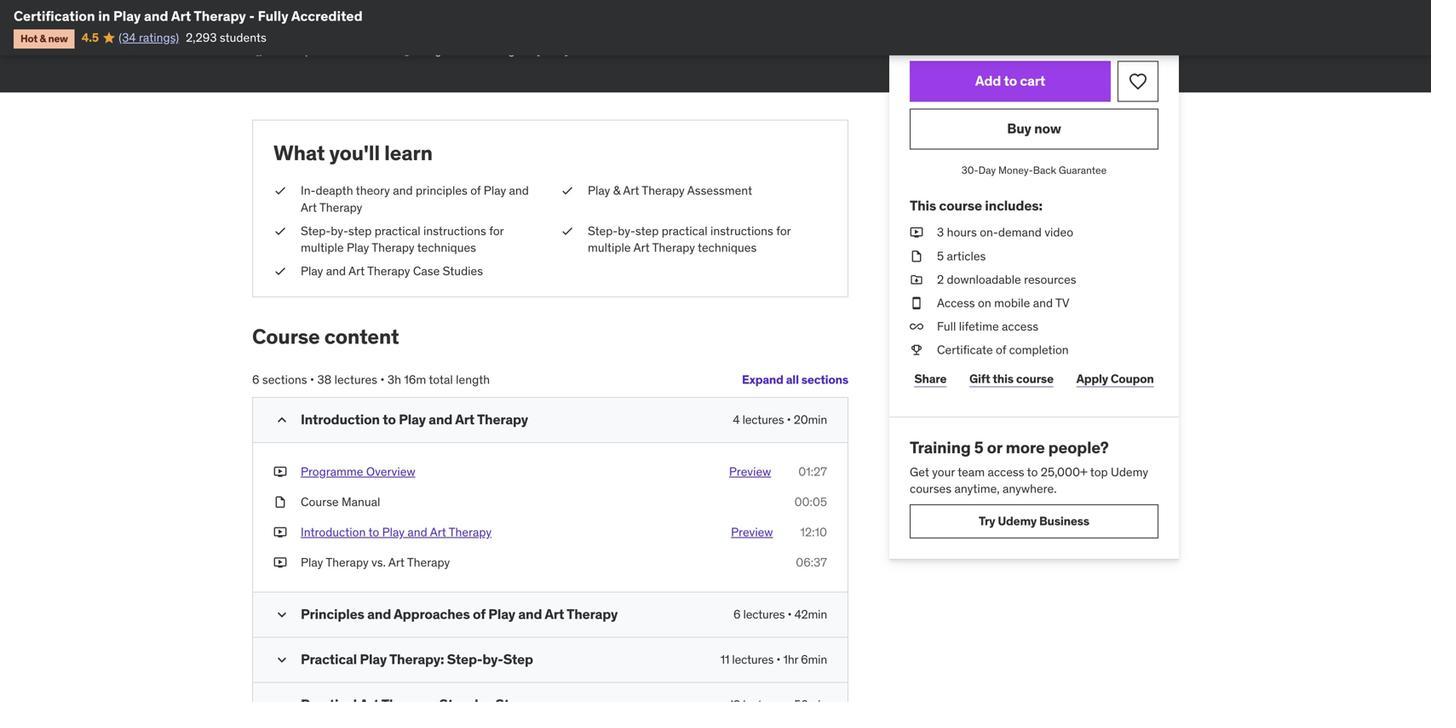 Task type: vqa. For each thing, say whether or not it's contained in the screenshot.
Sharma,
yes



Task type: describe. For each thing, give the bounding box(es) containing it.
2,293
[[186, 30, 217, 45]]

full
[[937, 319, 957, 334]]

try
[[979, 513, 996, 529]]

try udemy business
[[979, 513, 1090, 529]]

play inside in-deapth theory and principles of play and art therapy
[[484, 183, 506, 198]]

courses
[[910, 481, 952, 497]]

n.
[[382, 18, 394, 34]]

3h 16m
[[388, 372, 426, 387]]

all
[[786, 372, 799, 387]]

add to cart button
[[910, 61, 1111, 102]]

instructions for step-by-step practical instructions for multiple art therapy techniques
[[711, 223, 774, 239]]

play inside step-by-step practical instructions for multiple play therapy techniques
[[347, 240, 369, 255]]

back
[[1034, 163, 1057, 177]]

deapth
[[316, 183, 353, 198]]

6 for 6 sections • 38 lectures • 3h 16m total length
[[252, 372, 260, 387]]

xsmall image for step-by-step practical instructions for multiple art therapy techniques
[[561, 223, 574, 239]]

lectures right 38
[[335, 372, 378, 387]]

krishna
[[340, 18, 380, 34]]

0 vertical spatial preview
[[729, 464, 772, 479]]

content
[[324, 324, 399, 350]]

includes:
[[985, 197, 1043, 214]]

1 vertical spatial preview
[[731, 525, 773, 540]]

last updated 9/2023
[[273, 42, 387, 57]]

certificate of completion
[[937, 342, 1069, 358]]

• left the 3h 16m
[[380, 372, 385, 387]]

principles
[[301, 605, 365, 623]]

2 vertical spatial of
[[473, 605, 486, 623]]

art inside step-by-step practical instructions for multiple art therapy techniques
[[634, 240, 650, 255]]

team
[[958, 465, 985, 480]]

share button
[[910, 362, 952, 396]]

to up the 'play therapy vs. art therapy'
[[369, 525, 379, 540]]

[auto]
[[536, 42, 569, 57]]

english for english [auto]
[[494, 42, 534, 57]]

1hr
[[784, 652, 799, 667]]

apply
[[1077, 371, 1109, 386]]

2
[[937, 272, 944, 287]]

small image
[[274, 606, 291, 623]]

programme overview
[[301, 464, 416, 479]]

demand
[[999, 225, 1042, 240]]

6 lectures • 42min
[[734, 607, 828, 622]]

programme overview button
[[301, 464, 416, 480]]

step- for step-by-step practical instructions for multiple play therapy techniques
[[301, 223, 331, 239]]

11 lectures • 1hr 6min
[[721, 652, 828, 667]]

play inside button
[[382, 525, 405, 540]]

30-
[[962, 163, 979, 177]]

course manual
[[301, 494, 380, 510]]

3 hours on-demand video
[[937, 225, 1074, 240]]

2 introduction to play and art therapy from the top
[[301, 525, 492, 540]]

art inside in-deapth theory and principles of play and art therapy
[[301, 200, 317, 215]]

downloadable
[[947, 272, 1022, 287]]

cart
[[1020, 72, 1046, 90]]

learn
[[384, 140, 433, 166]]

this course includes:
[[910, 197, 1043, 214]]

1 introduction from the top
[[301, 411, 380, 428]]

0 vertical spatial access
[[1002, 319, 1039, 334]]

course content
[[252, 324, 399, 350]]

play and art therapy case studies
[[301, 263, 483, 279]]

apply coupon button
[[1072, 362, 1159, 396]]

closed captions image
[[474, 43, 487, 57]]

you'll
[[329, 140, 380, 166]]

6 sections • 38 lectures • 3h 16m total length
[[252, 372, 490, 387]]

this
[[993, 371, 1014, 386]]

udemy inside the try udemy business link
[[998, 513, 1037, 529]]

expand all sections button
[[742, 363, 849, 397]]

for for step-by-step practical instructions for multiple play therapy techniques
[[489, 223, 504, 239]]

prof.
[[313, 18, 337, 34]]

3 small image from the top
[[274, 697, 291, 702]]

step for play
[[348, 223, 372, 239]]

to inside the training 5 or more people? get your team access to 25,000+ top udemy courses anytime, anywhere.
[[1028, 465, 1038, 480]]

by- for play
[[331, 223, 348, 239]]

training 5 or more people? get your team access to 25,000+ top udemy courses anytime, anywhere.
[[910, 437, 1149, 497]]

principles
[[416, 183, 468, 198]]

buy
[[1008, 120, 1032, 137]]

sections inside dropdown button
[[802, 372, 849, 387]]

access inside the training 5 or more people? get your team access to 25,000+ top udemy courses anytime, anywhere.
[[988, 465, 1025, 480]]

06:37
[[796, 555, 828, 570]]

now
[[1035, 120, 1062, 137]]

english [auto]
[[494, 42, 569, 57]]

4.5
[[82, 30, 99, 45]]

to left cart
[[1004, 72, 1018, 90]]

assessment
[[688, 183, 753, 198]]

udemy inside the training 5 or more people? get your team access to 25,000+ top udemy courses anytime, anywhere.
[[1111, 465, 1149, 480]]

xsmall image for 3 hours on-demand video
[[910, 224, 924, 241]]

42min
[[795, 607, 828, 622]]

buy now button
[[910, 108, 1159, 149]]

11
[[721, 652, 730, 667]]

step
[[503, 651, 533, 668]]

multiple for step-by-step practical instructions for multiple play therapy techniques
[[301, 240, 344, 255]]

length
[[456, 372, 490, 387]]

business
[[1040, 513, 1090, 529]]

on-
[[980, 225, 999, 240]]

what
[[274, 140, 325, 166]]

01:27
[[799, 464, 828, 479]]

2,293 students
[[186, 30, 267, 45]]

full lifetime access
[[937, 319, 1039, 334]]

certification
[[14, 7, 95, 25]]

gift
[[970, 371, 991, 386]]

vs.
[[372, 555, 386, 570]]

techniques for step-by-step practical instructions for multiple play therapy techniques
[[417, 240, 476, 255]]

& for new
[[40, 32, 46, 45]]

or
[[987, 437, 1003, 457]]

to down the 3h 16m
[[383, 411, 396, 428]]

mobile
[[995, 295, 1031, 311]]

4
[[733, 412, 740, 427]]

art inside button
[[430, 525, 446, 540]]

resources
[[1025, 272, 1077, 287]]

20min
[[794, 412, 828, 427]]

xsmall image for step-by-step practical instructions for multiple play therapy techniques
[[274, 223, 287, 239]]

lectures for principles and approaches of play and art therapy
[[744, 607, 785, 622]]

step- for step-by-step practical instructions for multiple art therapy techniques
[[588, 223, 618, 239]]

therapy:
[[389, 651, 444, 668]]

of inside in-deapth theory and principles of play and art therapy
[[471, 183, 481, 198]]

therapy inside step-by-step practical instructions for multiple play therapy techniques
[[372, 240, 415, 255]]

total
[[429, 372, 453, 387]]

• for principles and approaches of play and art therapy
[[788, 607, 792, 622]]



Task type: locate. For each thing, give the bounding box(es) containing it.
add
[[976, 72, 1002, 90]]

2 horizontal spatial by-
[[618, 223, 636, 239]]

step-
[[301, 223, 331, 239], [588, 223, 618, 239], [447, 651, 483, 668]]

your
[[933, 465, 955, 480]]

guarantee
[[1059, 163, 1107, 177]]

english down ph.d.
[[421, 42, 460, 57]]

small image for practical
[[274, 651, 291, 668]]

money-
[[999, 163, 1034, 177]]

1 horizontal spatial &
[[613, 183, 621, 198]]

apply coupon
[[1077, 371, 1155, 386]]

case
[[413, 263, 440, 279]]

course up 38
[[252, 324, 320, 350]]

• left '1hr'
[[777, 652, 781, 667]]

practical play therapy: step-by-step
[[301, 651, 533, 668]]

small image
[[274, 412, 291, 429], [274, 651, 291, 668], [274, 697, 291, 702]]

12:10
[[801, 525, 828, 540]]

studies
[[443, 263, 483, 279]]

1 vertical spatial access
[[988, 465, 1025, 480]]

1 sections from the left
[[802, 372, 849, 387]]

ratings)
[[139, 30, 179, 45]]

introduction to play and art therapy button
[[301, 524, 492, 541]]

practical
[[375, 223, 421, 239], [662, 223, 708, 239]]

2 horizontal spatial step-
[[588, 223, 618, 239]]

of right principles
[[471, 183, 481, 198]]

by- inside step-by-step practical instructions for multiple play therapy techniques
[[331, 223, 348, 239]]

gift this course link
[[965, 362, 1059, 396]]

multiple down the deapth
[[301, 240, 344, 255]]

step- down 'play & art therapy assessment'
[[588, 223, 618, 239]]

lifetime
[[959, 319, 999, 334]]

theory
[[356, 183, 390, 198]]

preview left 12:10
[[731, 525, 773, 540]]

step for art
[[636, 223, 659, 239]]

step inside step-by-step practical instructions for multiple play therapy techniques
[[348, 223, 372, 239]]

sections
[[802, 372, 849, 387], [262, 372, 307, 387]]

00:05
[[795, 494, 828, 510]]

course for course manual
[[301, 494, 339, 510]]

1 step from the left
[[348, 223, 372, 239]]

0 vertical spatial course
[[940, 197, 983, 214]]

0 vertical spatial introduction
[[301, 411, 380, 428]]

1 vertical spatial course
[[1017, 371, 1054, 386]]

introduction to play and art therapy up vs.
[[301, 525, 492, 540]]

2 techniques from the left
[[698, 240, 757, 255]]

1 multiple from the left
[[301, 240, 344, 255]]

1 vertical spatial introduction to play and art therapy
[[301, 525, 492, 540]]

of right approaches
[[473, 605, 486, 623]]

hours
[[947, 225, 977, 240]]

lectures
[[335, 372, 378, 387], [743, 412, 784, 427], [744, 607, 785, 622], [732, 652, 774, 667]]

instructions down assessment
[[711, 223, 774, 239]]

1 horizontal spatial multiple
[[588, 240, 631, 255]]

anywhere.
[[1003, 481, 1057, 497]]

0 horizontal spatial &
[[40, 32, 46, 45]]

gift this course
[[970, 371, 1054, 386]]

xsmall image
[[561, 183, 574, 199], [910, 271, 924, 288], [910, 295, 924, 312], [910, 318, 924, 335], [910, 342, 924, 359], [274, 464, 287, 480], [274, 494, 287, 511], [274, 555, 287, 571]]

therapy inside step-by-step practical instructions for multiple art therapy techniques
[[652, 240, 695, 255]]

0 horizontal spatial 6
[[252, 372, 260, 387]]

course up hours on the top right of the page
[[940, 197, 983, 214]]

1 instructions from the left
[[424, 223, 487, 239]]

lectures right 4 at the right bottom of the page
[[743, 412, 784, 427]]

1 horizontal spatial step-
[[447, 651, 483, 668]]

instructions for step-by-step practical instructions for multiple play therapy techniques
[[424, 223, 487, 239]]

techniques up studies
[[417, 240, 476, 255]]

1 horizontal spatial sections
[[802, 372, 849, 387]]

practical
[[301, 651, 357, 668]]

1 horizontal spatial english
[[494, 42, 534, 57]]

5 articles
[[937, 248, 986, 264]]

• for practical play therapy: step-by-step
[[777, 652, 781, 667]]

0 horizontal spatial practical
[[375, 223, 421, 239]]

5 up the 2
[[937, 248, 944, 264]]

by- inside step-by-step practical instructions for multiple art therapy techniques
[[618, 223, 636, 239]]

introduction
[[301, 411, 380, 428], [301, 525, 366, 540]]

techniques inside step-by-step practical instructions for multiple play therapy techniques
[[417, 240, 476, 255]]

day
[[979, 163, 996, 177]]

0 horizontal spatial 5
[[937, 248, 944, 264]]

updated
[[298, 42, 343, 57]]

therapy inside button
[[449, 525, 492, 540]]

by
[[298, 18, 310, 34]]

2 small image from the top
[[274, 651, 291, 668]]

1 horizontal spatial for
[[777, 223, 791, 239]]

share
[[915, 371, 947, 386]]

instructions inside step-by-step practical instructions for multiple play therapy techniques
[[424, 223, 487, 239]]

step- inside step-by-step practical instructions for multiple play therapy techniques
[[301, 223, 331, 239]]

1 horizontal spatial step
[[636, 223, 659, 239]]

xsmall image for in-deapth theory and principles of play and art therapy
[[274, 183, 287, 199]]

approaches
[[394, 605, 470, 623]]

step- down in- on the top of the page
[[301, 223, 331, 239]]

add to cart
[[976, 72, 1046, 90]]

in
[[98, 7, 110, 25]]

1 vertical spatial udemy
[[998, 513, 1037, 529]]

techniques down assessment
[[698, 240, 757, 255]]

course
[[252, 324, 320, 350], [301, 494, 339, 510]]

0 vertical spatial 6
[[252, 372, 260, 387]]

0 vertical spatial of
[[471, 183, 481, 198]]

1 horizontal spatial instructions
[[711, 223, 774, 239]]

sections left 38
[[262, 372, 307, 387]]

• left 38
[[310, 372, 315, 387]]

udemy right try
[[998, 513, 1037, 529]]

0 horizontal spatial english
[[421, 42, 460, 57]]

1 vertical spatial course
[[301, 494, 339, 510]]

access on mobile and tv
[[937, 295, 1070, 311]]

created
[[252, 18, 295, 34]]

1 vertical spatial small image
[[274, 651, 291, 668]]

xsmall image
[[252, 43, 266, 57], [274, 183, 287, 199], [274, 223, 287, 239], [561, 223, 574, 239], [910, 224, 924, 241], [910, 248, 924, 265], [274, 263, 287, 280], [274, 524, 287, 541]]

techniques inside step-by-step practical instructions for multiple art therapy techniques
[[698, 240, 757, 255]]

1 horizontal spatial 6
[[734, 607, 741, 622]]

for inside step-by-step practical instructions for multiple art therapy techniques
[[777, 223, 791, 239]]

0 horizontal spatial course
[[940, 197, 983, 214]]

video
[[1045, 225, 1074, 240]]

step-by-step practical instructions for multiple play therapy techniques
[[301, 223, 504, 255]]

hot
[[20, 32, 37, 45]]

1 vertical spatial of
[[996, 342, 1007, 358]]

4 lectures • 20min
[[733, 412, 828, 427]]

completion
[[1010, 342, 1069, 358]]

expand
[[742, 372, 784, 387]]

2 instructions from the left
[[711, 223, 774, 239]]

2 step from the left
[[636, 223, 659, 239]]

of down the full lifetime access
[[996, 342, 1007, 358]]

articles
[[947, 248, 986, 264]]

access
[[1002, 319, 1039, 334], [988, 465, 1025, 480]]

0 horizontal spatial for
[[489, 223, 504, 239]]

2 vertical spatial small image
[[274, 697, 291, 702]]

by- down principles and approaches of play and art therapy
[[483, 651, 503, 668]]

accredited
[[291, 7, 363, 25]]

1 horizontal spatial by-
[[483, 651, 503, 668]]

1 horizontal spatial course
[[1017, 371, 1054, 386]]

instructions
[[424, 223, 487, 239], [711, 223, 774, 239]]

&
[[40, 32, 46, 45], [613, 183, 621, 198]]

this
[[910, 197, 937, 214]]

preview down 4 at the right bottom of the page
[[729, 464, 772, 479]]

0 horizontal spatial by-
[[331, 223, 348, 239]]

practical for play
[[375, 223, 421, 239]]

lectures for practical play therapy: step-by-step
[[732, 652, 774, 667]]

step-by-step practical instructions for multiple art therapy techniques
[[588, 223, 791, 255]]

0 vertical spatial course
[[252, 324, 320, 350]]

1 horizontal spatial techniques
[[698, 240, 757, 255]]

3
[[937, 225, 944, 240]]

1 practical from the left
[[375, 223, 421, 239]]

new
[[48, 32, 68, 45]]

step down theory
[[348, 223, 372, 239]]

1 vertical spatial &
[[613, 183, 621, 198]]

access down mobile at the right top of page
[[1002, 319, 1039, 334]]

1 vertical spatial 6
[[734, 607, 741, 622]]

in-deapth theory and principles of play and art therapy
[[301, 183, 529, 215]]

• left 20min
[[787, 412, 791, 427]]

practical down 'play & art therapy assessment'
[[662, 223, 708, 239]]

1 introduction to play and art therapy from the top
[[301, 411, 528, 428]]

2 practical from the left
[[662, 223, 708, 239]]

course language image
[[400, 43, 414, 57]]

access down or
[[988, 465, 1025, 480]]

hot & new
[[20, 32, 68, 45]]

by- down 'play & art therapy assessment'
[[618, 223, 636, 239]]

2 multiple from the left
[[588, 240, 631, 255]]

and inside button
[[408, 525, 428, 540]]

practical inside step-by-step practical instructions for multiple play therapy techniques
[[375, 223, 421, 239]]

xsmall image for play and art therapy case studies
[[274, 263, 287, 280]]

techniques
[[417, 240, 476, 255], [698, 240, 757, 255]]

instructions inside step-by-step practical instructions for multiple art therapy techniques
[[711, 223, 774, 239]]

certificate
[[937, 342, 993, 358]]

1 vertical spatial introduction
[[301, 525, 366, 540]]

0 vertical spatial small image
[[274, 412, 291, 429]]

top
[[1091, 465, 1109, 480]]

try udemy business link
[[910, 504, 1159, 538]]

6
[[252, 372, 260, 387], [734, 607, 741, 622]]

by- down the deapth
[[331, 223, 348, 239]]

0 horizontal spatial instructions
[[424, 223, 487, 239]]

therapy inside in-deapth theory and principles of play and art therapy
[[320, 200, 362, 215]]

step- inside step-by-step practical instructions for multiple art therapy techniques
[[588, 223, 618, 239]]

1 horizontal spatial 5
[[975, 437, 984, 457]]

get
[[910, 465, 930, 480]]

1 horizontal spatial udemy
[[1111, 465, 1149, 480]]

wishlist image
[[1128, 71, 1149, 91]]

small image for introduction
[[274, 412, 291, 429]]

students
[[220, 30, 267, 45]]

2 english from the left
[[494, 42, 534, 57]]

0 horizontal spatial multiple
[[301, 240, 344, 255]]

principles and approaches of play and art therapy
[[301, 605, 618, 623]]

expand all sections
[[742, 372, 849, 387]]

• left 42min
[[788, 607, 792, 622]]

anytime,
[[955, 481, 1000, 497]]

sections right all
[[802, 372, 849, 387]]

multiple inside step-by-step practical instructions for multiple play therapy techniques
[[301, 240, 344, 255]]

play therapy vs. art therapy
[[301, 555, 450, 570]]

udemy right top
[[1111, 465, 1149, 480]]

prof. krishna n. sharma, ph.d. link
[[313, 18, 469, 34]]

introduction inside button
[[301, 525, 366, 540]]

practical for art
[[662, 223, 708, 239]]

multiple for step-by-step practical instructions for multiple art therapy techniques
[[588, 240, 631, 255]]

0 horizontal spatial step
[[348, 223, 372, 239]]

ph.d.
[[442, 18, 469, 34]]

what you'll learn
[[274, 140, 433, 166]]

lectures right "11"
[[732, 652, 774, 667]]

lectures up 11 lectures • 1hr 6min
[[744, 607, 785, 622]]

6 for 6 lectures • 42min
[[734, 607, 741, 622]]

english for english
[[421, 42, 460, 57]]

lectures for introduction to play and art therapy
[[743, 412, 784, 427]]

xsmall image for 5 articles
[[910, 248, 924, 265]]

5 left or
[[975, 437, 984, 457]]

step- down principles and approaches of play and art therapy
[[447, 651, 483, 668]]

practical down in-deapth theory and principles of play and art therapy
[[375, 223, 421, 239]]

9/2023
[[346, 42, 387, 57]]

1 english from the left
[[421, 42, 460, 57]]

2 introduction from the top
[[301, 525, 366, 540]]

coupon
[[1111, 371, 1155, 386]]

training
[[910, 437, 971, 457]]

0 horizontal spatial step-
[[301, 223, 331, 239]]

english
[[421, 42, 460, 57], [494, 42, 534, 57]]

multiple inside step-by-step practical instructions for multiple art therapy techniques
[[588, 240, 631, 255]]

access
[[937, 295, 976, 311]]

1 for from the left
[[489, 223, 504, 239]]

certification in play and art therapy - fully accredited
[[14, 7, 363, 25]]

5 inside the training 5 or more people? get your team access to 25,000+ top udemy courses anytime, anywhere.
[[975, 437, 984, 457]]

course down completion
[[1017, 371, 1054, 386]]

6 up 11 lectures • 1hr 6min
[[734, 607, 741, 622]]

overview
[[366, 464, 416, 479]]

1 horizontal spatial practical
[[662, 223, 708, 239]]

6min
[[801, 652, 828, 667]]

practical inside step-by-step practical instructions for multiple art therapy techniques
[[662, 223, 708, 239]]

by- for art
[[618, 223, 636, 239]]

0 vertical spatial udemy
[[1111, 465, 1149, 480]]

buy now
[[1008, 120, 1062, 137]]

instructions up studies
[[424, 223, 487, 239]]

0 vertical spatial 5
[[937, 248, 944, 264]]

6 left 38
[[252, 372, 260, 387]]

course for course content
[[252, 324, 320, 350]]

step inside step-by-step practical instructions for multiple art therapy techniques
[[636, 223, 659, 239]]

to up anywhere.
[[1028, 465, 1038, 480]]

• for introduction to play and art therapy
[[787, 412, 791, 427]]

course down "programme"
[[301, 494, 339, 510]]

last
[[273, 42, 296, 57]]

introduction down the course manual
[[301, 525, 366, 540]]

step down 'play & art therapy assessment'
[[636, 223, 659, 239]]

1 techniques from the left
[[417, 240, 476, 255]]

xsmall image for last updated 9/2023
[[252, 43, 266, 57]]

0 horizontal spatial udemy
[[998, 513, 1037, 529]]

tv
[[1056, 295, 1070, 311]]

& for art
[[613, 183, 621, 198]]

for for step-by-step practical instructions for multiple art therapy techniques
[[777, 223, 791, 239]]

(34 ratings)
[[119, 30, 179, 45]]

0 vertical spatial &
[[40, 32, 46, 45]]

therapy
[[194, 7, 246, 25], [642, 183, 685, 198], [320, 200, 362, 215], [372, 240, 415, 255], [652, 240, 695, 255], [367, 263, 410, 279], [477, 411, 528, 428], [449, 525, 492, 540], [326, 555, 369, 570], [407, 555, 450, 570], [567, 605, 618, 623]]

0 vertical spatial introduction to play and art therapy
[[301, 411, 528, 428]]

0 horizontal spatial sections
[[262, 372, 307, 387]]

2 for from the left
[[777, 223, 791, 239]]

1 vertical spatial 5
[[975, 437, 984, 457]]

techniques for step-by-step practical instructions for multiple art therapy techniques
[[698, 240, 757, 255]]

multiple down 'play & art therapy assessment'
[[588, 240, 631, 255]]

1 small image from the top
[[274, 412, 291, 429]]

english right closed captions icon on the top
[[494, 42, 534, 57]]

2 sections from the left
[[262, 372, 307, 387]]

for inside step-by-step practical instructions for multiple play therapy techniques
[[489, 223, 504, 239]]

introduction to play and art therapy down the 3h 16m
[[301, 411, 528, 428]]

0 horizontal spatial techniques
[[417, 240, 476, 255]]

introduction down 38
[[301, 411, 380, 428]]



